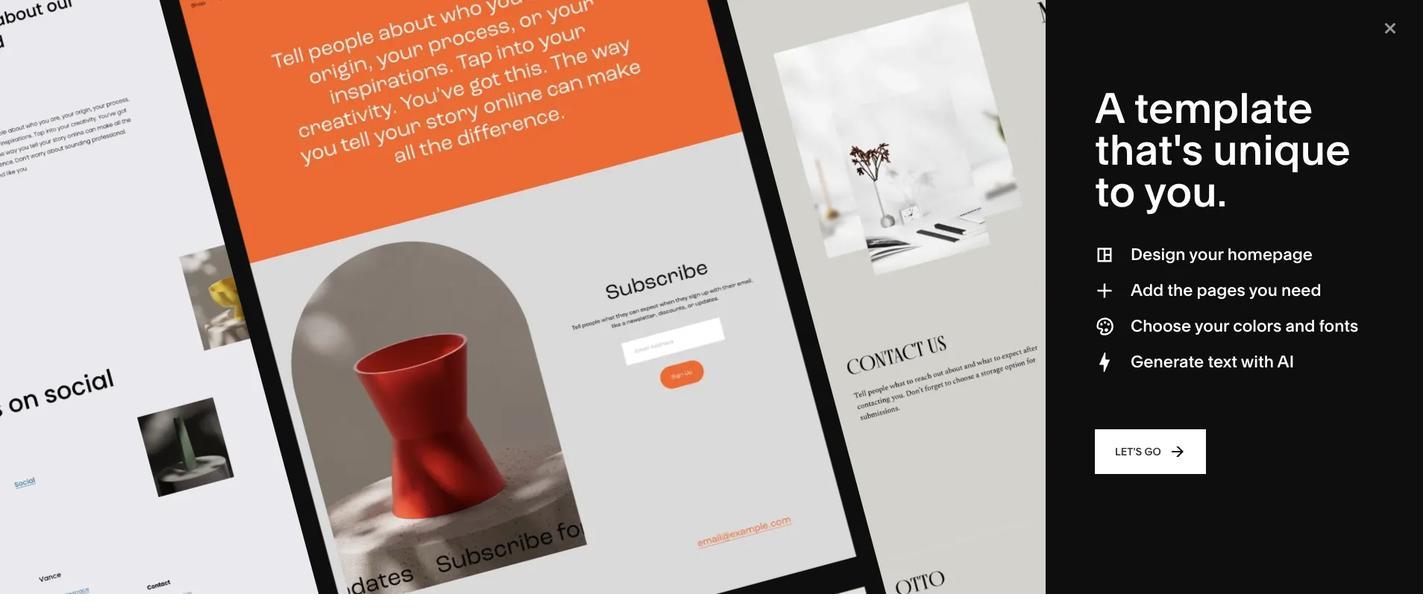 Task type: locate. For each thing, give the bounding box(es) containing it.
best for best template matches (
[[57, 474, 92, 494]]

1 horizontal spatial matches
[[247, 424, 293, 438]]

0 horizontal spatial ,
[[306, 424, 309, 438]]

memberships (6) link
[[427, 424, 516, 438]]

(6) left blog
[[503, 424, 516, 438]]

best down "56"
[[57, 474, 92, 494]]

2 horizontal spatial you
[[1249, 280, 1278, 301]]

your for choose
[[1195, 316, 1229, 336]]

to
[[1157, 117, 1169, 131], [1095, 166, 1135, 217]]

& right "nature"
[[733, 230, 739, 243]]

1 horizontal spatial best
[[171, 424, 195, 438]]

media
[[312, 424, 345, 438]]

you left can
[[1069, 102, 1090, 117]]

0 horizontal spatial templates
[[239, 230, 290, 243]]

choose your colors and fonts
[[1131, 316, 1359, 336]]

1 horizontal spatial need
[[1281, 280, 1321, 301]]

0 vertical spatial templates
[[679, 23, 739, 37]]

food link
[[382, 297, 423, 310]]

0 vertical spatial services
[[445, 230, 487, 243]]

need down the homepage
[[1281, 280, 1321, 301]]

media & podcasts (6) link
[[312, 424, 422, 438]]

& right the media
[[348, 424, 355, 438]]

1 vertical spatial to
[[1095, 166, 1135, 217]]

template
[[236, 81, 397, 127], [1134, 83, 1313, 134], [197, 424, 244, 438], [96, 474, 166, 494]]

0 horizontal spatial to
[[1095, 166, 1135, 217]]

best template matches (1) link
[[171, 424, 306, 438]]

matches left (
[[170, 474, 237, 494]]

to down templates
[[1095, 166, 1135, 217]]

matches left the (1)
[[247, 424, 293, 438]]

matches
[[247, 424, 293, 438], [170, 474, 237, 494]]

& right art
[[242, 252, 249, 265]]

0 vertical spatial with
[[164, 118, 240, 164]]

template for a template that's unique to you.
[[1134, 83, 1313, 134]]

health
[[225, 297, 257, 310]]

with left ai
[[1241, 352, 1274, 372]]

0 horizontal spatial matches
[[170, 474, 237, 494]]

& for beauty
[[259, 297, 266, 310]]

with up topic
[[164, 118, 240, 164]]

yours
[[57, 118, 156, 164]]

1 horizontal spatial (6)
[[503, 424, 516, 438]]

1 horizontal spatial ,
[[422, 424, 424, 438]]

ai
[[1277, 352, 1294, 372]]

entertainment link
[[382, 319, 466, 333]]

& right home
[[730, 207, 736, 221]]

design up "add"
[[1131, 245, 1186, 265]]

1 horizontal spatial services
[[445, 230, 487, 243]]

health & beauty
[[225, 297, 302, 310]]

need up website
[[1060, 88, 1089, 103]]

local
[[382, 252, 409, 265]]

and
[[1304, 102, 1325, 117], [1286, 316, 1315, 336]]

your up "generate text with ai"
[[1195, 316, 1229, 336]]

(6) right podcasts
[[409, 424, 422, 438]]

let's go button
[[1095, 430, 1206, 474]]

design down all templates link
[[251, 252, 286, 265]]

1 vertical spatial templates
[[239, 230, 290, 243]]

best right matches
[[171, 424, 195, 438]]

& left non- at the left top
[[442, 274, 449, 288]]

templates
[[1097, 117, 1155, 131]]

a template that's unique to you.
[[1095, 83, 1351, 217]]

1 vertical spatial services
[[79, 363, 121, 377]]

your for design
[[1189, 245, 1224, 265]]

0 vertical spatial best
[[171, 424, 195, 438]]

real
[[540, 319, 561, 333]]

add the pages you need
[[1131, 280, 1321, 301]]

your up pages
[[1189, 245, 1224, 265]]

templates link
[[679, 0, 739, 60]]

1 vertical spatial best
[[57, 474, 92, 494]]

a right 'or'
[[1306, 88, 1313, 103]]

0 horizontal spatial you
[[1036, 88, 1057, 103]]

home
[[697, 207, 727, 221]]

(
[[241, 474, 246, 494]]

you right whether
[[1036, 88, 1057, 103]]

0 horizontal spatial need
[[1060, 88, 1089, 103]]

56 template matches
[[57, 425, 163, 438]]

fitness
[[697, 252, 732, 265]]

can
[[1092, 102, 1113, 117]]

best template matches (
[[57, 474, 246, 494]]

portfolio
[[1101, 88, 1149, 103]]

0 horizontal spatial a
[[1091, 88, 1098, 103]]

best
[[171, 424, 195, 438], [57, 474, 92, 494]]

a left portfolio at the top right of page
[[1091, 88, 1098, 103]]

started.
[[1193, 117, 1237, 131]]

& left the cv
[[270, 319, 277, 333]]

& for decor
[[730, 207, 736, 221]]

0 vertical spatial to
[[1157, 117, 1169, 131]]

2 a from the left
[[1306, 88, 1313, 103]]

templates
[[679, 23, 739, 37], [239, 230, 290, 243]]

1 vertical spatial your
[[1195, 316, 1229, 336]]

& right estate
[[596, 319, 603, 333]]

0 horizontal spatial with
[[164, 118, 240, 164]]

a
[[1091, 88, 1098, 103], [1306, 88, 1313, 103]]

community
[[382, 274, 439, 288]]

art & design
[[225, 252, 286, 265]]

1 horizontal spatial with
[[1241, 352, 1274, 372]]

0 vertical spatial matches
[[247, 424, 293, 438]]

1 horizontal spatial design
[[1131, 245, 1186, 265]]

, left the media
[[306, 424, 309, 438]]

1 horizontal spatial a
[[1306, 88, 1313, 103]]

0 vertical spatial and
[[1304, 102, 1325, 117]]

& right health
[[259, 297, 266, 310]]

56
[[57, 425, 69, 438]]

whether you need a portfolio website, an online store, or a personal blog, you can use squarespace's customizable and responsive website templates to get started.
[[985, 88, 1325, 131]]

template inside a template that's unique to you.
[[1134, 83, 1313, 134]]

with
[[164, 118, 240, 164], [1241, 352, 1274, 372]]

best template matches (1) , media & podcasts (6) , memberships (6) blog (50)
[[171, 424, 568, 438]]

fonts
[[1319, 316, 1359, 336]]

your
[[1189, 245, 1224, 265], [1195, 316, 1229, 336]]

0 vertical spatial your
[[1189, 245, 1224, 265]]

to left the get
[[1157, 117, 1169, 131]]

0 vertical spatial need
[[1060, 88, 1089, 103]]

nature
[[697, 230, 730, 243]]

matches for (1)
[[247, 424, 293, 438]]

template
[[71, 425, 118, 438]]

1 horizontal spatial to
[[1157, 117, 1169, 131]]

blog (50) link
[[521, 424, 568, 438]]

services up template
[[79, 363, 121, 377]]

animals
[[742, 230, 781, 243]]

you up the colors
[[1249, 280, 1278, 301]]

1 vertical spatial with
[[1241, 352, 1274, 372]]

business
[[411, 252, 455, 265]]

go
[[1144, 445, 1161, 459]]

, left memberships
[[422, 424, 424, 438]]

whether
[[985, 88, 1033, 103]]

template inside make any template yours with ease.
[[236, 81, 397, 127]]

services up business
[[445, 230, 487, 243]]

& for non-
[[442, 274, 449, 288]]

and right 'or'
[[1304, 102, 1325, 117]]

and left fonts
[[1286, 316, 1315, 336]]

add
[[1131, 280, 1164, 301]]

0 horizontal spatial best
[[57, 474, 92, 494]]

1 horizontal spatial you
[[1069, 102, 1090, 117]]

health & beauty link
[[225, 297, 317, 310]]

or
[[1292, 88, 1304, 103]]

1 vertical spatial matches
[[170, 474, 237, 494]]

generate text with ai
[[1131, 352, 1294, 372]]

0 horizontal spatial (6)
[[409, 424, 422, 438]]

online
[[1219, 88, 1254, 103]]

you
[[1036, 88, 1057, 103], [1069, 102, 1090, 117], [1249, 280, 1278, 301]]

cv
[[279, 319, 294, 333]]

to inside a template that's unique to you.
[[1095, 166, 1135, 217]]

& for design
[[242, 252, 249, 265]]

any
[[164, 81, 227, 127]]

& for cv
[[270, 319, 277, 333]]

customizable
[[1225, 102, 1301, 117]]

responsive
[[985, 117, 1047, 131]]

design
[[1131, 245, 1186, 265], [251, 252, 286, 265]]



Task type: describe. For each thing, give the bounding box(es) containing it.
beauty
[[268, 297, 302, 310]]

1 a from the left
[[1091, 88, 1098, 103]]

an
[[1202, 88, 1216, 103]]

personal & cv link
[[225, 319, 309, 333]]

matches
[[120, 425, 163, 438]]

to inside "whether you need a portfolio website, an online store, or a personal blog, you can use squarespace's customizable and responsive website templates to get started."
[[1157, 117, 1169, 131]]

store,
[[1257, 88, 1289, 103]]

let's
[[1115, 445, 1142, 459]]

0 horizontal spatial services
[[79, 363, 121, 377]]

non-
[[451, 274, 476, 288]]

professional
[[382, 230, 442, 243]]

real estate & properties
[[540, 319, 656, 333]]

website,
[[1152, 88, 1200, 103]]

podcasts
[[357, 424, 406, 438]]

fashion
[[382, 207, 421, 221]]

squarespace logo link
[[30, 18, 303, 42]]

ease.
[[249, 118, 343, 164]]

estate
[[564, 319, 594, 333]]

art & design link
[[225, 252, 301, 265]]

all
[[225, 230, 237, 243]]

website
[[1050, 117, 1095, 131]]

make
[[57, 81, 155, 127]]

homepage
[[1227, 245, 1313, 265]]

squarespace's
[[1139, 102, 1222, 117]]

generate
[[1131, 352, 1204, 372]]

local business link
[[382, 252, 470, 265]]

meriden image
[[58, 510, 456, 594]]

squarespace logo image
[[30, 18, 195, 42]]

& for animals
[[733, 230, 739, 243]]

get
[[1172, 117, 1190, 131]]

choose
[[1131, 316, 1191, 336]]

2 (6) from the left
[[503, 424, 516, 438]]

and inside "whether you need a portfolio website, an online store, or a personal blog, you can use squarespace's customizable and responsive website templates to get started."
[[1304, 102, 1325, 117]]

profits
[[476, 274, 507, 288]]

need inside "whether you need a portfolio website, an online store, or a personal blog, you can use squarespace's customizable and responsive website templates to get started."
[[1060, 88, 1089, 103]]

decor
[[739, 207, 769, 221]]

community & non-profits
[[382, 274, 507, 288]]

2 , from the left
[[422, 424, 424, 438]]

nature & animals
[[697, 230, 781, 243]]

let's go
[[1115, 445, 1161, 459]]

1 (6) from the left
[[409, 424, 422, 438]]

products button
[[580, 0, 649, 60]]

1 vertical spatial and
[[1286, 316, 1315, 336]]

with inside make any template yours with ease.
[[164, 118, 240, 164]]

unique
[[1213, 125, 1351, 175]]

professional services link
[[382, 230, 501, 243]]

professional services
[[382, 230, 487, 243]]

community & non-profits link
[[382, 274, 522, 288]]

popular
[[225, 207, 262, 221]]

colors
[[1233, 316, 1282, 336]]

use
[[1116, 102, 1136, 117]]

personal
[[225, 319, 267, 333]]

art
[[225, 252, 239, 265]]

template for best template matches (1) , media & podcasts (6) , memberships (6) blog (50)
[[197, 424, 244, 438]]

you.
[[1144, 166, 1227, 217]]

text
[[1208, 352, 1237, 372]]

popular designs link
[[225, 207, 320, 221]]

fashion link
[[382, 207, 436, 221]]

matches for (
[[170, 474, 237, 494]]

the
[[1168, 280, 1193, 301]]

properties
[[606, 319, 656, 333]]

food
[[382, 297, 408, 310]]

memberships
[[427, 424, 500, 438]]

personal
[[985, 102, 1035, 117]]

(50)
[[548, 424, 568, 438]]

resources
[[769, 23, 831, 37]]

photography link
[[225, 274, 303, 288]]

a
[[1095, 83, 1124, 134]]

photography
[[225, 274, 288, 288]]

topic
[[225, 182, 252, 192]]

design your homepage
[[1131, 245, 1313, 265]]

template for best template matches (
[[96, 474, 166, 494]]

1 horizontal spatial templates
[[679, 23, 739, 37]]

blog
[[521, 424, 545, 438]]

resources button
[[769, 0, 843, 60]]

products
[[580, 23, 637, 37]]

real estate & properties link
[[540, 319, 671, 333]]

designs
[[265, 207, 305, 221]]

local business
[[382, 252, 455, 265]]

best for best template matches (1) , media & podcasts (6) , memberships (6) blog (50)
[[171, 424, 195, 438]]

all templates link
[[225, 230, 305, 243]]

1 vertical spatial need
[[1281, 280, 1321, 301]]

personal & cv
[[225, 319, 294, 333]]

1 , from the left
[[306, 424, 309, 438]]

popular designs
[[225, 207, 305, 221]]

blog,
[[1038, 102, 1066, 117]]

0 horizontal spatial design
[[251, 252, 286, 265]]

home & decor link
[[697, 207, 784, 221]]

that's
[[1095, 125, 1203, 175]]

fitness link
[[697, 252, 747, 265]]

nature & animals link
[[697, 230, 796, 243]]

entertainment
[[382, 319, 451, 333]]



Task type: vqa. For each thing, say whether or not it's contained in the screenshot.
The Before in What should I prepare before hiring a web designer? button
no



